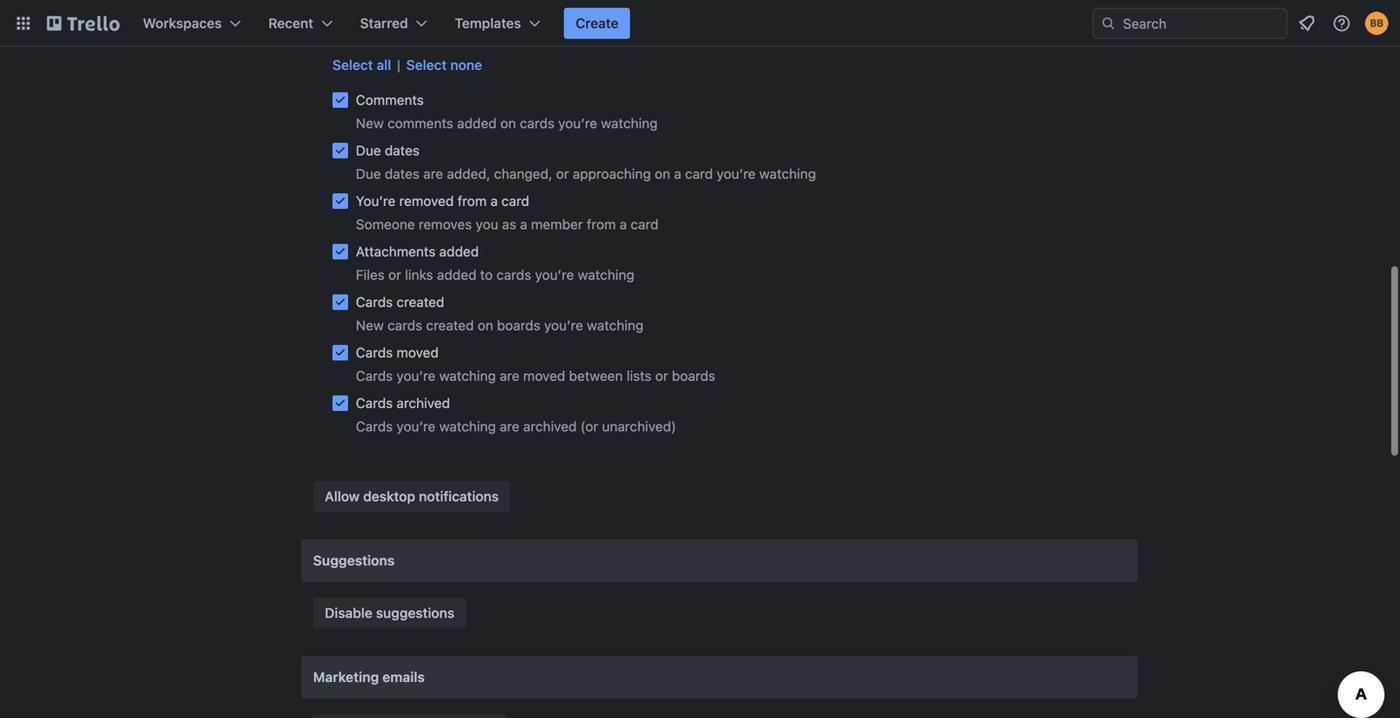Task type: vqa. For each thing, say whether or not it's contained in the screenshot.
THE FILES OR LINKS ADDED TO CARDS YOU'RE WATCHING
yes



Task type: locate. For each thing, give the bounding box(es) containing it.
between
[[569, 368, 623, 384]]

2 vertical spatial on
[[478, 318, 493, 334]]

from
[[458, 193, 487, 209], [587, 216, 616, 232]]

workspaces button
[[131, 8, 253, 39]]

1 horizontal spatial card
[[631, 216, 659, 232]]

added
[[777, 22, 816, 38], [457, 115, 497, 131], [439, 244, 479, 260], [437, 267, 477, 283]]

1 vertical spatial boards
[[672, 368, 716, 384]]

created down links
[[397, 294, 445, 310]]

created down cards created on the top left of page
[[426, 318, 474, 334]]

2 dates from the top
[[385, 166, 420, 182]]

marketing
[[313, 670, 379, 686]]

0 vertical spatial or
[[556, 166, 569, 182]]

card,
[[847, 22, 879, 38]]

or down attachments
[[388, 267, 401, 283]]

0 vertical spatial to
[[820, 22, 832, 38]]

1 due from the top
[[356, 142, 381, 159]]

to
[[820, 22, 832, 38], [480, 267, 493, 283]]

or right changed,
[[556, 166, 569, 182]]

cards down as
[[497, 267, 532, 283]]

a
[[836, 22, 844, 38], [674, 166, 682, 182], [491, 193, 498, 209], [520, 216, 528, 232], [620, 216, 627, 232]]

archived left (or
[[523, 419, 577, 435]]

for
[[522, 22, 539, 38]]

watching
[[601, 115, 658, 131], [760, 166, 816, 182], [578, 267, 635, 283], [587, 318, 644, 334], [439, 368, 496, 384], [439, 419, 496, 435]]

1 vertical spatial new
[[356, 318, 384, 334]]

more.
[[910, 22, 946, 38]]

create button
[[564, 8, 630, 39]]

0 vertical spatial boards
[[497, 318, 541, 334]]

on up changed,
[[501, 115, 516, 131]]

cards
[[520, 115, 555, 131], [497, 267, 532, 283], [388, 318, 423, 334]]

1 vertical spatial due
[[356, 166, 381, 182]]

1 horizontal spatial from
[[587, 216, 616, 232]]

new down comments
[[356, 115, 384, 131]]

to down you at left
[[480, 267, 493, 283]]

due
[[356, 142, 381, 159], [356, 166, 381, 182]]

1 horizontal spatial or
[[556, 166, 569, 182]]

1 vertical spatial or
[[388, 267, 401, 283]]

0 vertical spatial on
[[501, 115, 516, 131]]

1 new from the top
[[356, 115, 384, 131]]

1 vertical spatial moved
[[523, 368, 566, 384]]

disable suggestions
[[325, 605, 455, 622]]

from down added,
[[458, 193, 487, 209]]

1 vertical spatial on
[[655, 166, 671, 182]]

added right links
[[437, 267, 477, 283]]

cards down cards created on the top left of page
[[388, 318, 423, 334]]

invites,
[[543, 22, 587, 38]]

0 vertical spatial card
[[685, 166, 713, 182]]

0 horizontal spatial or
[[388, 267, 401, 283]]

from right member
[[587, 216, 616, 232]]

a left card,
[[836, 22, 844, 38]]

dates down due dates
[[385, 166, 420, 182]]

0 vertical spatial from
[[458, 193, 487, 209]]

due dates are added, changed, or approaching on a card you're watching
[[356, 166, 816, 182]]

when
[[696, 22, 730, 38]]

emails right marketing
[[383, 670, 425, 686]]

1 vertical spatial are
[[500, 368, 520, 384]]

moved left the between
[[523, 368, 566, 384]]

search image
[[1101, 16, 1117, 31]]

1 horizontal spatial archived
[[523, 419, 577, 435]]

0 vertical spatial are
[[423, 166, 443, 182]]

a right 'approaching'
[[674, 166, 682, 182]]

cards archived
[[356, 395, 450, 411]]

2 horizontal spatial card
[[685, 166, 713, 182]]

member
[[531, 216, 583, 232]]

to left card,
[[820, 22, 832, 38]]

1 horizontal spatial select
[[406, 57, 447, 73]]

2 horizontal spatial on
[[655, 166, 671, 182]]

2 due from the top
[[356, 166, 381, 182]]

1 cards from the top
[[356, 294, 393, 310]]

open information menu image
[[1333, 14, 1352, 33]]

cards moved
[[356, 345, 439, 361]]

workspaces
[[143, 15, 222, 31]]

new for new cards created on boards you're watching
[[356, 318, 384, 334]]

1 vertical spatial from
[[587, 216, 616, 232]]

cards for cards archived
[[356, 395, 393, 411]]

1 horizontal spatial to
[[820, 22, 832, 38]]

recent button
[[257, 8, 345, 39]]

new comments added on cards you're watching
[[356, 115, 658, 131]]

a up you at left
[[491, 193, 498, 209]]

0 vertical spatial dates
[[385, 142, 420, 159]]

2 vertical spatial are
[[500, 419, 520, 435]]

unarchived)
[[602, 419, 676, 435]]

1 horizontal spatial on
[[501, 115, 516, 131]]

4 cards from the top
[[356, 395, 393, 411]]

boards right the lists
[[672, 368, 716, 384]]

|
[[397, 57, 401, 73]]

starred
[[360, 15, 408, 31]]

0 vertical spatial due
[[356, 142, 381, 159]]

attachments
[[356, 244, 436, 260]]

emails left for
[[478, 22, 518, 38]]

primary element
[[0, 0, 1401, 47]]

2 cards from the top
[[356, 345, 393, 361]]

new down cards created on the top left of page
[[356, 318, 384, 334]]

0 vertical spatial new
[[356, 115, 384, 131]]

new cards created on boards you're watching
[[356, 318, 644, 334]]

3 cards from the top
[[356, 368, 393, 384]]

on down files or links added to cards you're watching
[[478, 318, 493, 334]]

moved
[[397, 345, 439, 361], [523, 368, 566, 384]]

are up removed
[[423, 166, 443, 182]]

created
[[397, 294, 445, 310], [426, 318, 474, 334]]

or right the lists
[[656, 368, 668, 384]]

2 new from the top
[[356, 318, 384, 334]]

desktop
[[363, 489, 416, 505]]

card right 'approaching'
[[685, 166, 713, 182]]

0 horizontal spatial card
[[502, 193, 530, 209]]

archived down cards moved
[[397, 395, 450, 411]]

lists
[[627, 368, 652, 384]]

2 horizontal spatial or
[[656, 368, 668, 384]]

allow
[[325, 489, 360, 505]]

mentions,
[[631, 22, 693, 38]]

on
[[501, 115, 516, 131], [655, 166, 671, 182], [478, 318, 493, 334]]

suggestions
[[313, 553, 395, 569]]

added down removes
[[439, 244, 479, 260]]

create
[[576, 15, 619, 31]]

dates
[[385, 142, 420, 159], [385, 166, 420, 182]]

someone
[[356, 216, 415, 232]]

1 horizontal spatial emails
[[478, 22, 518, 38]]

select right |
[[406, 57, 447, 73]]

moved up the cards archived
[[397, 345, 439, 361]]

you're
[[356, 193, 396, 209]]

disable suggestions link
[[313, 598, 466, 629]]

are
[[423, 166, 443, 182], [500, 368, 520, 384], [500, 419, 520, 435]]

dates for due dates are added, changed, or approaching on a card you're watching
[[385, 166, 420, 182]]

dates down comments
[[385, 142, 420, 159]]

1 vertical spatial dates
[[385, 166, 420, 182]]

select all button
[[333, 55, 391, 75]]

1 vertical spatial to
[[480, 267, 493, 283]]

boards up cards you're watching are moved between lists or boards in the bottom of the page
[[497, 318, 541, 334]]

a down 'approaching'
[[620, 216, 627, 232]]

are for cards archived
[[500, 419, 520, 435]]

0 horizontal spatial archived
[[397, 395, 450, 411]]

you
[[476, 216, 499, 232]]

on right 'approaching'
[[655, 166, 671, 182]]

card down 'approaching'
[[631, 216, 659, 232]]

1 dates from the top
[[385, 142, 420, 159]]

boards
[[497, 318, 541, 334], [672, 368, 716, 384]]

select
[[333, 57, 373, 73], [406, 57, 447, 73]]

select left all at the left top
[[333, 57, 373, 73]]

cards
[[356, 294, 393, 310], [356, 345, 393, 361], [356, 368, 393, 384], [356, 395, 393, 411], [356, 419, 393, 435]]

get
[[454, 22, 474, 38]]

card
[[685, 166, 713, 182], [502, 193, 530, 209], [631, 216, 659, 232]]

1 vertical spatial emails
[[383, 670, 425, 686]]

recent
[[269, 15, 313, 31]]

0 horizontal spatial select
[[333, 57, 373, 73]]

(or
[[581, 419, 599, 435]]

removed
[[399, 193, 454, 209]]

cards up changed,
[[520, 115, 555, 131]]

0 vertical spatial moved
[[397, 345, 439, 361]]

are down cards you're watching are moved between lists or boards in the bottom of the page
[[500, 419, 520, 435]]

you're
[[734, 22, 773, 38], [559, 115, 598, 131], [717, 166, 756, 182], [535, 267, 574, 283], [544, 318, 583, 334], [397, 368, 436, 384], [397, 419, 436, 435]]

2 select from the left
[[406, 57, 447, 73]]

archived
[[397, 395, 450, 411], [523, 419, 577, 435]]

are up cards you're watching are archived (or unarchived)
[[500, 368, 520, 384]]

new
[[356, 115, 384, 131], [356, 318, 384, 334]]

0 horizontal spatial on
[[478, 318, 493, 334]]

links
[[405, 267, 433, 283]]

card up as
[[502, 193, 530, 209]]

emails
[[478, 22, 518, 38], [383, 670, 425, 686]]

or
[[556, 166, 569, 182], [388, 267, 401, 283], [656, 368, 668, 384]]

select all | select none
[[333, 57, 482, 73]]

0 vertical spatial emails
[[478, 22, 518, 38]]

added up added,
[[457, 115, 497, 131]]

added,
[[447, 166, 491, 182]]

5 cards from the top
[[356, 419, 393, 435]]



Task type: describe. For each thing, give the bounding box(es) containing it.
0 vertical spatial archived
[[397, 395, 450, 411]]

approaching
[[573, 166, 651, 182]]

are for cards moved
[[500, 368, 520, 384]]

cards for cards created
[[356, 294, 393, 310]]

0 horizontal spatial emails
[[383, 670, 425, 686]]

2 vertical spatial or
[[656, 368, 668, 384]]

0 vertical spatial created
[[397, 294, 445, 310]]

cards for cards you're watching are moved between lists or boards
[[356, 368, 393, 384]]

cards you're watching are archived (or unarchived)
[[356, 419, 676, 435]]

0 horizontal spatial from
[[458, 193, 487, 209]]

1 select from the left
[[333, 57, 373, 73]]

due for due dates
[[356, 142, 381, 159]]

changed,
[[494, 166, 553, 182]]

1 horizontal spatial boards
[[672, 368, 716, 384]]

due for due dates are added, changed, or approaching on a card you're watching
[[356, 166, 381, 182]]

cards for cards you're watching are archived (or unarchived)
[[356, 419, 393, 435]]

2 vertical spatial card
[[631, 216, 659, 232]]

always
[[408, 22, 450, 38]]

Search field
[[1117, 9, 1287, 38]]

0 vertical spatial cards
[[520, 115, 555, 131]]

and
[[883, 22, 906, 38]]

as
[[502, 216, 517, 232]]

you'll
[[370, 22, 404, 38]]

cards created
[[356, 294, 445, 310]]

templates button
[[443, 8, 553, 39]]

0 horizontal spatial moved
[[397, 345, 439, 361]]

comments
[[388, 115, 454, 131]]

attachments added
[[356, 244, 479, 260]]

none
[[451, 57, 482, 73]]

bob builder (bobbuilder40) image
[[1366, 12, 1389, 35]]

removes
[[419, 216, 472, 232]]

you're removed from a card
[[356, 193, 530, 209]]

templates
[[455, 15, 521, 31]]

2 vertical spatial cards
[[388, 318, 423, 334]]

suggestions
[[376, 605, 455, 622]]

starred button
[[349, 8, 439, 39]]

files or links added to cards you're watching
[[356, 267, 635, 283]]

1 vertical spatial card
[[502, 193, 530, 209]]

files
[[356, 267, 385, 283]]

new for new comments added on cards you're watching
[[356, 115, 384, 131]]

comments
[[356, 92, 424, 108]]

cards for cards moved
[[356, 345, 393, 361]]

notifications
[[419, 489, 499, 505]]

allow desktop notifications
[[325, 489, 499, 505]]

marketing emails
[[313, 670, 425, 686]]

allow desktop notifications link
[[313, 481, 511, 513]]

on for cards
[[501, 115, 516, 131]]

select none button
[[406, 55, 482, 75]]

1 vertical spatial archived
[[523, 419, 577, 435]]

dates for due dates
[[385, 142, 420, 159]]

note: you'll always get emails for invites, direct mentions, when you're added to a card, and more.
[[333, 22, 946, 38]]

a right as
[[520, 216, 528, 232]]

0 horizontal spatial to
[[480, 267, 493, 283]]

direct
[[591, 22, 627, 38]]

cards you're watching are moved between lists or boards
[[356, 368, 716, 384]]

1 vertical spatial created
[[426, 318, 474, 334]]

disable
[[325, 605, 373, 622]]

back to home image
[[47, 8, 120, 39]]

added left card,
[[777, 22, 816, 38]]

note:
[[333, 22, 367, 38]]

due dates
[[356, 142, 420, 159]]

on for boards
[[478, 318, 493, 334]]

all
[[377, 57, 391, 73]]

0 horizontal spatial boards
[[497, 318, 541, 334]]

1 horizontal spatial moved
[[523, 368, 566, 384]]

0 notifications image
[[1296, 12, 1319, 35]]

1 vertical spatial cards
[[497, 267, 532, 283]]

someone removes you as a member from a card
[[356, 216, 659, 232]]



